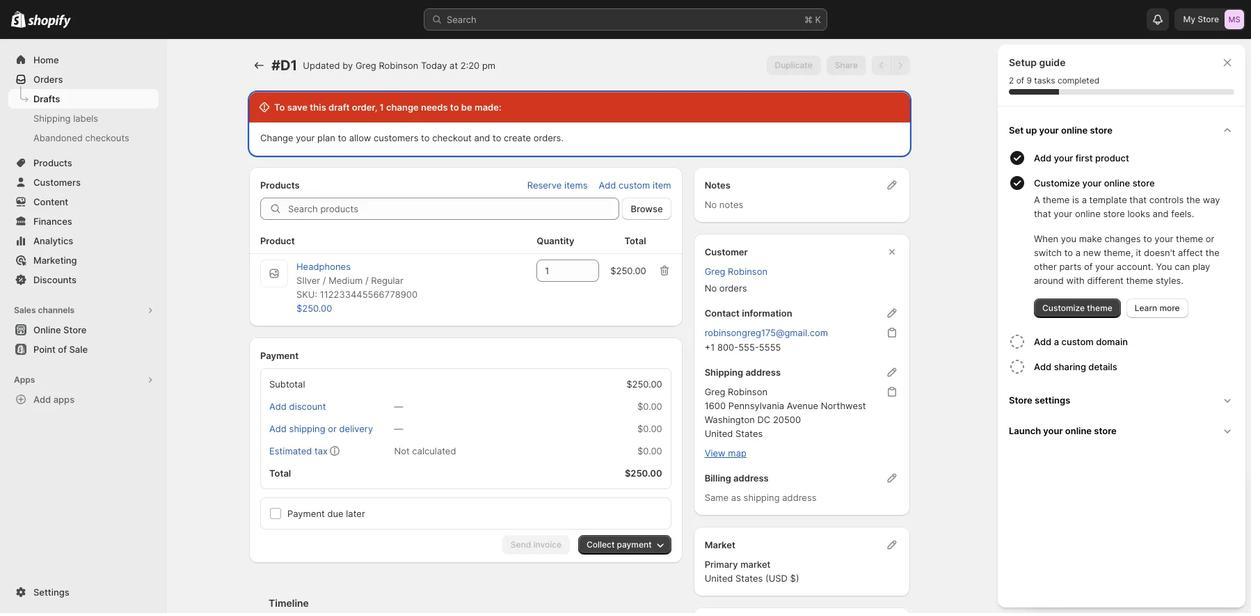 Task type: describe. For each thing, give the bounding box(es) containing it.
products inside products link
[[33, 157, 72, 168]]

share button
[[827, 56, 866, 75]]

content
[[33, 196, 68, 207]]

online
[[33, 324, 61, 335]]

avenue
[[787, 400, 818, 411]]

a inside 'when you make changes to your theme or switch to a new theme, it doesn't affect the other parts of your account. you can play around with different theme styles.'
[[1076, 247, 1081, 258]]

pennsylvania
[[728, 400, 784, 411]]

orders
[[33, 74, 63, 85]]

⌘ k
[[804, 14, 821, 25]]

add apps button
[[8, 390, 159, 409]]

apps
[[53, 394, 75, 405]]

online down settings at the right bottom of the page
[[1065, 425, 1092, 436]]

marketing link
[[8, 251, 159, 270]]

no notes
[[705, 199, 743, 210]]

robinson for greg robinson 1600 pennsylvania avenue northwest washington dc 20500 united states
[[728, 386, 768, 397]]

product
[[1095, 152, 1129, 164]]

headphones silver / medium / regular sku: 112233445566778900
[[296, 261, 418, 300]]

set
[[1009, 125, 1024, 136]]

customize your online store element
[[1006, 193, 1240, 318]]

feels.
[[1171, 208, 1194, 219]]

abandoned checkouts link
[[8, 128, 159, 148]]

store inside setup guide dialog
[[1009, 395, 1032, 406]]

theme up affect
[[1176, 233, 1203, 244]]

collect payment button
[[578, 535, 671, 555]]

to right plan
[[338, 132, 347, 143]]

point of sale button
[[0, 340, 167, 359]]

shipping address
[[705, 367, 781, 378]]

by
[[343, 60, 353, 71]]

reserve
[[527, 180, 562, 191]]

online inside a theme is a template that controls the way that your online store looks and feels.
[[1075, 208, 1101, 219]]

settings link
[[8, 582, 159, 602]]

1 no from the top
[[705, 199, 717, 210]]

styles.
[[1156, 275, 1184, 286]]

analytics link
[[8, 231, 159, 251]]

my
[[1183, 14, 1195, 24]]

mark add a custom domain as done image
[[1009, 333, 1026, 350]]

⌘
[[804, 14, 813, 25]]

labels
[[73, 113, 98, 124]]

to left the create
[[493, 132, 501, 143]]

channels
[[38, 305, 75, 315]]

$)
[[790, 573, 799, 584]]

$0.00 for add discount
[[637, 401, 662, 412]]

share
[[835, 60, 858, 70]]

payment for payment due later
[[287, 508, 325, 519]]

store settings
[[1009, 395, 1070, 406]]

1 horizontal spatial products
[[260, 180, 300, 191]]

your right "up"
[[1039, 125, 1059, 136]]

your left plan
[[296, 132, 315, 143]]

at
[[450, 60, 458, 71]]

to save this draft order, 1 change needs to be made:
[[274, 102, 502, 113]]

robinson inside #d1 updated by greg robinson today at 2:20 pm
[[379, 60, 418, 71]]

online up "add your first product"
[[1061, 125, 1088, 136]]

k
[[815, 14, 821, 25]]

estimated tax button
[[261, 441, 336, 461]]

your inside 'button'
[[1082, 177, 1102, 189]]

add a custom domain button
[[1034, 329, 1240, 354]]

save
[[287, 102, 308, 113]]

2 / from the left
[[365, 275, 368, 286]]

custom inside setup guide dialog
[[1062, 336, 1094, 347]]

map
[[728, 447, 747, 459]]

sku:
[[296, 289, 317, 300]]

united inside primary market united states (usd $)
[[705, 573, 733, 584]]

customize your online store button
[[1034, 170, 1240, 193]]

billing address
[[705, 472, 769, 484]]

finances
[[33, 216, 72, 227]]

headphones
[[296, 261, 351, 272]]

online inside 'button'
[[1104, 177, 1130, 189]]

0 horizontal spatial that
[[1034, 208, 1051, 219]]

changes
[[1105, 233, 1141, 244]]

theme down "account."
[[1126, 275, 1153, 286]]

add your first product button
[[1034, 145, 1240, 170]]

states inside primary market united states (usd $)
[[735, 573, 763, 584]]

to up doesn't
[[1143, 233, 1152, 244]]

theme down different
[[1087, 303, 1113, 313]]

finances link
[[8, 212, 159, 231]]

contact
[[705, 308, 740, 319]]

more
[[1160, 303, 1180, 313]]

0 horizontal spatial custom
[[619, 180, 650, 191]]

1
[[380, 102, 384, 113]]

greg for greg robinson no orders
[[705, 266, 725, 277]]

orders.
[[534, 132, 564, 143]]

checkout
[[432, 132, 472, 143]]

to left 'checkout'
[[421, 132, 430, 143]]

to
[[274, 102, 285, 113]]

your up different
[[1095, 261, 1114, 272]]

store up "product"
[[1090, 125, 1113, 136]]

add custom item button
[[590, 175, 680, 195]]

notes
[[705, 180, 731, 191]]

1 / from the left
[[323, 275, 326, 286]]

sharing
[[1054, 361, 1086, 372]]

change
[[386, 102, 419, 113]]

of for 9
[[1016, 75, 1024, 86]]

previous image
[[875, 58, 889, 72]]

1 vertical spatial total
[[269, 468, 291, 479]]

when you make changes to your theme or switch to a new theme, it doesn't affect the other parts of your account. you can play around with different theme styles.
[[1034, 233, 1220, 286]]

shopify image
[[11, 11, 26, 28]]

controls
[[1149, 194, 1184, 205]]

next image
[[893, 58, 907, 72]]

primary
[[705, 559, 738, 570]]

shipping inside add shipping or delivery button
[[289, 423, 325, 434]]

learn more
[[1135, 303, 1180, 313]]

timeline
[[269, 597, 309, 609]]

customize your online store
[[1034, 177, 1155, 189]]

shipping for shipping labels
[[33, 113, 71, 124]]

1 vertical spatial shipping
[[744, 492, 780, 503]]

information
[[742, 308, 792, 319]]

online store link
[[8, 320, 159, 340]]

product
[[260, 235, 295, 246]]

orders link
[[8, 70, 159, 89]]

completed
[[1058, 75, 1099, 86]]

store inside a theme is a template that controls the way that your online store looks and feels.
[[1103, 208, 1125, 219]]

create
[[504, 132, 531, 143]]

allow
[[349, 132, 371, 143]]

store inside 'button'
[[1133, 177, 1155, 189]]

be
[[461, 102, 472, 113]]

home
[[33, 54, 59, 65]]

customers
[[374, 132, 419, 143]]

sales
[[14, 305, 36, 315]]

1 horizontal spatial total
[[624, 235, 646, 246]]

Search products text field
[[288, 198, 620, 220]]

3 $0.00 from the top
[[637, 445, 662, 456]]

shipping labels link
[[8, 109, 159, 128]]

united inside 'greg robinson 1600 pennsylvania avenue northwest washington dc 20500 united states'
[[705, 428, 733, 439]]

discounts link
[[8, 270, 159, 289]]

add for add your first product
[[1034, 152, 1052, 164]]

your right launch
[[1043, 425, 1063, 436]]

or inside 'when you make changes to your theme or switch to a new theme, it doesn't affect the other parts of your account. you can play around with different theme styles.'
[[1206, 233, 1214, 244]]

— for add discount
[[394, 401, 403, 412]]

around
[[1034, 275, 1064, 286]]

guide
[[1039, 56, 1066, 68]]

add your first product
[[1034, 152, 1129, 164]]

same
[[705, 492, 729, 503]]

notes
[[719, 199, 743, 210]]

launch your online store button
[[1003, 415, 1240, 446]]



Task type: locate. For each thing, give the bounding box(es) containing it.
/ up 112233445566778900 in the top left of the page
[[365, 275, 368, 286]]

the up "feels."
[[1186, 194, 1200, 205]]

or inside add shipping or delivery button
[[328, 423, 337, 434]]

1 vertical spatial greg
[[705, 266, 725, 277]]

learn
[[1135, 303, 1157, 313]]

add for add shipping or delivery
[[269, 423, 287, 434]]

1 vertical spatial no
[[705, 283, 717, 294]]

of left "sale" at the bottom of page
[[58, 344, 67, 355]]

1 vertical spatial store
[[63, 324, 87, 335]]

products down change
[[260, 180, 300, 191]]

or up play
[[1206, 233, 1214, 244]]

2 vertical spatial store
[[1009, 395, 1032, 406]]

1 horizontal spatial the
[[1206, 247, 1220, 258]]

settings
[[1035, 395, 1070, 406]]

robinson up orders
[[728, 266, 768, 277]]

shipping right as at bottom right
[[744, 492, 780, 503]]

and right 'checkout'
[[474, 132, 490, 143]]

2 vertical spatial address
[[782, 492, 817, 503]]

greg for greg robinson 1600 pennsylvania avenue northwest washington dc 20500 united states
[[705, 386, 725, 397]]

payment due later
[[287, 508, 365, 519]]

made:
[[475, 102, 502, 113]]

needs
[[421, 102, 448, 113]]

to left be
[[450, 102, 459, 113]]

a inside button
[[1054, 336, 1059, 347]]

greg robinson no orders
[[705, 266, 768, 294]]

1 horizontal spatial that
[[1130, 194, 1147, 205]]

1 vertical spatial states
[[735, 573, 763, 584]]

duplicate
[[775, 60, 813, 70]]

delivery
[[339, 423, 373, 434]]

0 vertical spatial united
[[705, 428, 733, 439]]

collect payment
[[587, 539, 652, 550]]

1 vertical spatial $0.00
[[637, 423, 662, 434]]

today
[[421, 60, 447, 71]]

1 vertical spatial and
[[1153, 208, 1169, 219]]

point of sale link
[[8, 340, 159, 359]]

2 horizontal spatial store
[[1198, 14, 1219, 24]]

greg inside #d1 updated by greg robinson today at 2:20 pm
[[356, 60, 376, 71]]

dc
[[757, 414, 770, 425]]

robinson inside greg robinson no orders
[[728, 266, 768, 277]]

store down store settings button
[[1094, 425, 1117, 436]]

—
[[394, 401, 403, 412], [394, 423, 403, 434]]

add right items
[[599, 180, 616, 191]]

launch your online store
[[1009, 425, 1117, 436]]

total down browse
[[624, 235, 646, 246]]

1 vertical spatial robinson
[[728, 266, 768, 277]]

2 vertical spatial robinson
[[728, 386, 768, 397]]

you
[[1061, 233, 1077, 244]]

0 horizontal spatial shipping
[[289, 423, 325, 434]]

greg right by at the left
[[356, 60, 376, 71]]

800-
[[717, 342, 738, 353]]

2
[[1009, 75, 1014, 86]]

shopify image
[[28, 14, 71, 28]]

setup guide dialog
[[998, 45, 1246, 607]]

customize up is
[[1034, 177, 1080, 189]]

with
[[1066, 275, 1085, 286]]

setup
[[1009, 56, 1037, 68]]

2 horizontal spatial of
[[1084, 261, 1093, 272]]

add up 'estimated'
[[269, 423, 287, 434]]

0 vertical spatial shipping
[[289, 423, 325, 434]]

or left "delivery"
[[328, 423, 337, 434]]

custom up "browse" button
[[619, 180, 650, 191]]

1 horizontal spatial of
[[1016, 75, 1024, 86]]

no left orders
[[705, 283, 717, 294]]

orders
[[719, 283, 747, 294]]

0 horizontal spatial a
[[1054, 336, 1059, 347]]

add left apps
[[33, 394, 51, 405]]

add for add discount
[[269, 401, 287, 412]]

2 $0.00 from the top
[[637, 423, 662, 434]]

washington
[[705, 414, 755, 425]]

items
[[564, 180, 588, 191]]

of for sale
[[58, 344, 67, 355]]

0 vertical spatial customize
[[1034, 177, 1080, 189]]

shipping down the discount
[[289, 423, 325, 434]]

0 vertical spatial states
[[735, 428, 763, 439]]

no inside greg robinson no orders
[[705, 283, 717, 294]]

0 horizontal spatial shipping
[[33, 113, 71, 124]]

view
[[705, 447, 726, 459]]

store up launch
[[1009, 395, 1032, 406]]

billing
[[705, 472, 731, 484]]

greg inside greg robinson no orders
[[705, 266, 725, 277]]

states inside 'greg robinson 1600 pennsylvania avenue northwest washington dc 20500 united states'
[[735, 428, 763, 439]]

1 — from the top
[[394, 401, 403, 412]]

online down is
[[1075, 208, 1101, 219]]

reserve items
[[527, 180, 588, 191]]

theme inside a theme is a template that controls the way that your online store looks and feels.
[[1043, 194, 1070, 205]]

1 horizontal spatial or
[[1206, 233, 1214, 244]]

point of sale
[[33, 344, 88, 355]]

payment left 'due'
[[287, 508, 325, 519]]

2 vertical spatial of
[[58, 344, 67, 355]]

total down 'estimated'
[[269, 468, 291, 479]]

no left notes
[[705, 199, 717, 210]]

payment up subtotal
[[260, 350, 299, 361]]

custom up add sharing details
[[1062, 336, 1094, 347]]

0 vertical spatial custom
[[619, 180, 650, 191]]

and inside a theme is a template that controls the way that your online store looks and feels.
[[1153, 208, 1169, 219]]

states down dc on the bottom of the page
[[735, 428, 763, 439]]

when
[[1034, 233, 1059, 244]]

robinsongreg175@gmail.com
[[705, 327, 828, 338]]

0 vertical spatial shipping
[[33, 113, 71, 124]]

0 vertical spatial products
[[33, 157, 72, 168]]

that down a
[[1034, 208, 1051, 219]]

0 vertical spatial robinson
[[379, 60, 418, 71]]

0 vertical spatial or
[[1206, 233, 1214, 244]]

0 horizontal spatial total
[[269, 468, 291, 479]]

my store image
[[1225, 10, 1244, 29]]

of inside button
[[58, 344, 67, 355]]

address up same as shipping address
[[733, 472, 769, 484]]

2 vertical spatial a
[[1054, 336, 1059, 347]]

2 — from the top
[[394, 423, 403, 434]]

2 states from the top
[[735, 573, 763, 584]]

theme right a
[[1043, 194, 1070, 205]]

the inside 'when you make changes to your theme or switch to a new theme, it doesn't affect the other parts of your account. you can play around with different theme styles.'
[[1206, 247, 1220, 258]]

set up your online store
[[1009, 125, 1113, 136]]

1 united from the top
[[705, 428, 733, 439]]

0 horizontal spatial store
[[63, 324, 87, 335]]

switch
[[1034, 247, 1062, 258]]

a right is
[[1082, 194, 1087, 205]]

customize for customize theme
[[1042, 303, 1085, 313]]

1 vertical spatial united
[[705, 573, 733, 584]]

online store
[[33, 324, 87, 335]]

0 horizontal spatial or
[[328, 423, 337, 434]]

2 of 9 tasks completed
[[1009, 75, 1099, 86]]

0 horizontal spatial of
[[58, 344, 67, 355]]

1 horizontal spatial store
[[1009, 395, 1032, 406]]

1 vertical spatial custom
[[1062, 336, 1094, 347]]

1 horizontal spatial shipping
[[744, 492, 780, 503]]

doesn't
[[1144, 247, 1175, 258]]

united down the washington
[[705, 428, 733, 439]]

greg down customer
[[705, 266, 725, 277]]

customize down with
[[1042, 303, 1085, 313]]

0 vertical spatial total
[[624, 235, 646, 246]]

online store button
[[0, 320, 167, 340]]

domain
[[1096, 336, 1128, 347]]

1 vertical spatial address
[[733, 472, 769, 484]]

1 horizontal spatial and
[[1153, 208, 1169, 219]]

add for add sharing details
[[1034, 361, 1052, 372]]

the inside a theme is a template that controls the way that your online store looks and feels.
[[1186, 194, 1200, 205]]

0 horizontal spatial products
[[33, 157, 72, 168]]

None number field
[[537, 260, 578, 282]]

contact information
[[705, 308, 792, 319]]

1 horizontal spatial a
[[1076, 247, 1081, 258]]

your inside a theme is a template that controls the way that your online store looks and feels.
[[1054, 208, 1073, 219]]

0 vertical spatial $0.00
[[637, 401, 662, 412]]

1 vertical spatial shipping
[[705, 367, 743, 378]]

market
[[740, 559, 771, 570]]

add down subtotal
[[269, 401, 287, 412]]

point
[[33, 344, 56, 355]]

add right mark add sharing details as done image
[[1034, 361, 1052, 372]]

of down the new
[[1084, 261, 1093, 272]]

tax
[[314, 445, 328, 456]]

address for shipping address
[[746, 367, 781, 378]]

medium
[[329, 275, 363, 286]]

shipping down 800-
[[705, 367, 743, 378]]

add for add custom item
[[599, 180, 616, 191]]

add for add a custom domain
[[1034, 336, 1052, 347]]

account.
[[1117, 261, 1154, 272]]

sales channels
[[14, 305, 75, 315]]

add discount
[[269, 401, 326, 412]]

— for add shipping or delivery
[[394, 423, 403, 434]]

a
[[1034, 194, 1040, 205]]

united
[[705, 428, 733, 439], [705, 573, 733, 584]]

1 horizontal spatial shipping
[[705, 367, 743, 378]]

add right mark add a custom domain as done image
[[1034, 336, 1052, 347]]

drafts
[[33, 93, 60, 104]]

/
[[323, 275, 326, 286], [365, 275, 368, 286]]

set up your online store button
[[1003, 115, 1240, 145]]

0 vertical spatial and
[[474, 132, 490, 143]]

to down you
[[1064, 247, 1073, 258]]

store for online store
[[63, 324, 87, 335]]

mark add sharing details as done image
[[1009, 358, 1026, 375]]

not calculated
[[394, 445, 456, 456]]

1 vertical spatial customize
[[1042, 303, 1085, 313]]

1 vertical spatial a
[[1076, 247, 1081, 258]]

address down the 5555
[[746, 367, 781, 378]]

shipping labels
[[33, 113, 98, 124]]

a inside a theme is a template that controls the way that your online store looks and feels.
[[1082, 194, 1087, 205]]

item
[[653, 180, 671, 191]]

your up 'template'
[[1082, 177, 1102, 189]]

greg inside 'greg robinson 1600 pennsylvania avenue northwest washington dc 20500 united states'
[[705, 386, 725, 397]]

address right as at bottom right
[[782, 492, 817, 503]]

2 united from the top
[[705, 573, 733, 584]]

0 vertical spatial payment
[[260, 350, 299, 361]]

different
[[1087, 275, 1124, 286]]

a left the new
[[1076, 247, 1081, 258]]

settings
[[33, 587, 69, 598]]

0 horizontal spatial and
[[474, 132, 490, 143]]

greg up 1600
[[705, 386, 725, 397]]

store for my store
[[1198, 14, 1219, 24]]

customize theme
[[1042, 303, 1113, 313]]

store down 'template'
[[1103, 208, 1125, 219]]

store down add your first product button
[[1133, 177, 1155, 189]]

setup guide
[[1009, 56, 1066, 68]]

0 vertical spatial of
[[1016, 75, 1024, 86]]

0 vertical spatial greg
[[356, 60, 376, 71]]

your down is
[[1054, 208, 1073, 219]]

collect
[[587, 539, 615, 550]]

2 horizontal spatial a
[[1082, 194, 1087, 205]]

up
[[1026, 125, 1037, 136]]

the up play
[[1206, 247, 1220, 258]]

robinson for greg robinson no orders
[[728, 266, 768, 277]]

store right the my
[[1198, 14, 1219, 24]]

0 horizontal spatial the
[[1186, 194, 1200, 205]]

#d1 updated by greg robinson today at 2:20 pm
[[271, 57, 496, 74]]

of right 2
[[1016, 75, 1024, 86]]

shipping down drafts
[[33, 113, 71, 124]]

/ down headphones link
[[323, 275, 326, 286]]

that up looks
[[1130, 194, 1147, 205]]

theme
[[1043, 194, 1070, 205], [1176, 233, 1203, 244], [1126, 275, 1153, 286], [1087, 303, 1113, 313]]

0 vertical spatial store
[[1198, 14, 1219, 24]]

1 vertical spatial products
[[260, 180, 300, 191]]

1 horizontal spatial /
[[365, 275, 368, 286]]

view map
[[705, 447, 747, 459]]

1 states from the top
[[735, 428, 763, 439]]

robinson left today
[[379, 60, 418, 71]]

0 vertical spatial a
[[1082, 194, 1087, 205]]

add down "up"
[[1034, 152, 1052, 164]]

1 vertical spatial the
[[1206, 247, 1220, 258]]

abandoned
[[33, 132, 83, 143]]

robinson inside 'greg robinson 1600 pennsylvania avenue northwest washington dc 20500 united states'
[[728, 386, 768, 397]]

products up customers
[[33, 157, 72, 168]]

of inside 'when you make changes to your theme or switch to a new theme, it doesn't affect the other parts of your account. you can play around with different theme styles.'
[[1084, 261, 1093, 272]]

store up "sale" at the bottom of page
[[63, 324, 87, 335]]

to
[[450, 102, 459, 113], [338, 132, 347, 143], [421, 132, 430, 143], [493, 132, 501, 143], [1143, 233, 1152, 244], [1064, 247, 1073, 258]]

1 vertical spatial or
[[328, 423, 337, 434]]

parts
[[1059, 261, 1082, 272]]

$250.00 button
[[288, 299, 341, 318]]

united down the primary
[[705, 573, 733, 584]]

calculated
[[412, 445, 456, 456]]

0 vertical spatial address
[[746, 367, 781, 378]]

0 vertical spatial no
[[705, 199, 717, 210]]

$250.00 inside button
[[296, 303, 332, 314]]

2 vertical spatial greg
[[705, 386, 725, 397]]

1 vertical spatial payment
[[287, 508, 325, 519]]

details
[[1089, 361, 1117, 372]]

1 vertical spatial that
[[1034, 208, 1051, 219]]

a up "sharing"
[[1054, 336, 1059, 347]]

northwest
[[821, 400, 866, 411]]

0 vertical spatial —
[[394, 401, 403, 412]]

1 vertical spatial of
[[1084, 261, 1093, 272]]

shipping for shipping address
[[705, 367, 743, 378]]

your
[[1039, 125, 1059, 136], [296, 132, 315, 143], [1054, 152, 1073, 164], [1082, 177, 1102, 189], [1054, 208, 1073, 219], [1155, 233, 1173, 244], [1095, 261, 1114, 272], [1043, 425, 1063, 436]]

you
[[1156, 261, 1172, 272]]

states down market
[[735, 573, 763, 584]]

customize inside 'button'
[[1034, 177, 1080, 189]]

store settings button
[[1003, 385, 1240, 415]]

order,
[[352, 102, 377, 113]]

your up doesn't
[[1155, 233, 1173, 244]]

0 vertical spatial the
[[1186, 194, 1200, 205]]

apps
[[14, 374, 35, 385]]

online up 'template'
[[1104, 177, 1130, 189]]

customize for customize your online store
[[1034, 177, 1080, 189]]

greg
[[356, 60, 376, 71], [705, 266, 725, 277], [705, 386, 725, 397]]

payment for payment
[[260, 350, 299, 361]]

address for billing address
[[733, 472, 769, 484]]

add for add apps
[[33, 394, 51, 405]]

$0.00 for add shipping or delivery
[[637, 423, 662, 434]]

states
[[735, 428, 763, 439], [735, 573, 763, 584]]

robinson up pennsylvania at the right of page
[[728, 386, 768, 397]]

1 $0.00 from the top
[[637, 401, 662, 412]]

2 vertical spatial $0.00
[[637, 445, 662, 456]]

0 vertical spatial that
[[1130, 194, 1147, 205]]

plan
[[317, 132, 335, 143]]

1 vertical spatial —
[[394, 423, 403, 434]]

a
[[1082, 194, 1087, 205], [1076, 247, 1081, 258], [1054, 336, 1059, 347]]

your left first
[[1054, 152, 1073, 164]]

and down controls
[[1153, 208, 1169, 219]]

0 horizontal spatial /
[[323, 275, 326, 286]]

2 no from the top
[[705, 283, 717, 294]]

tasks
[[1034, 75, 1055, 86]]

1 horizontal spatial custom
[[1062, 336, 1094, 347]]



Task type: vqa. For each thing, say whether or not it's contained in the screenshot.
due
yes



